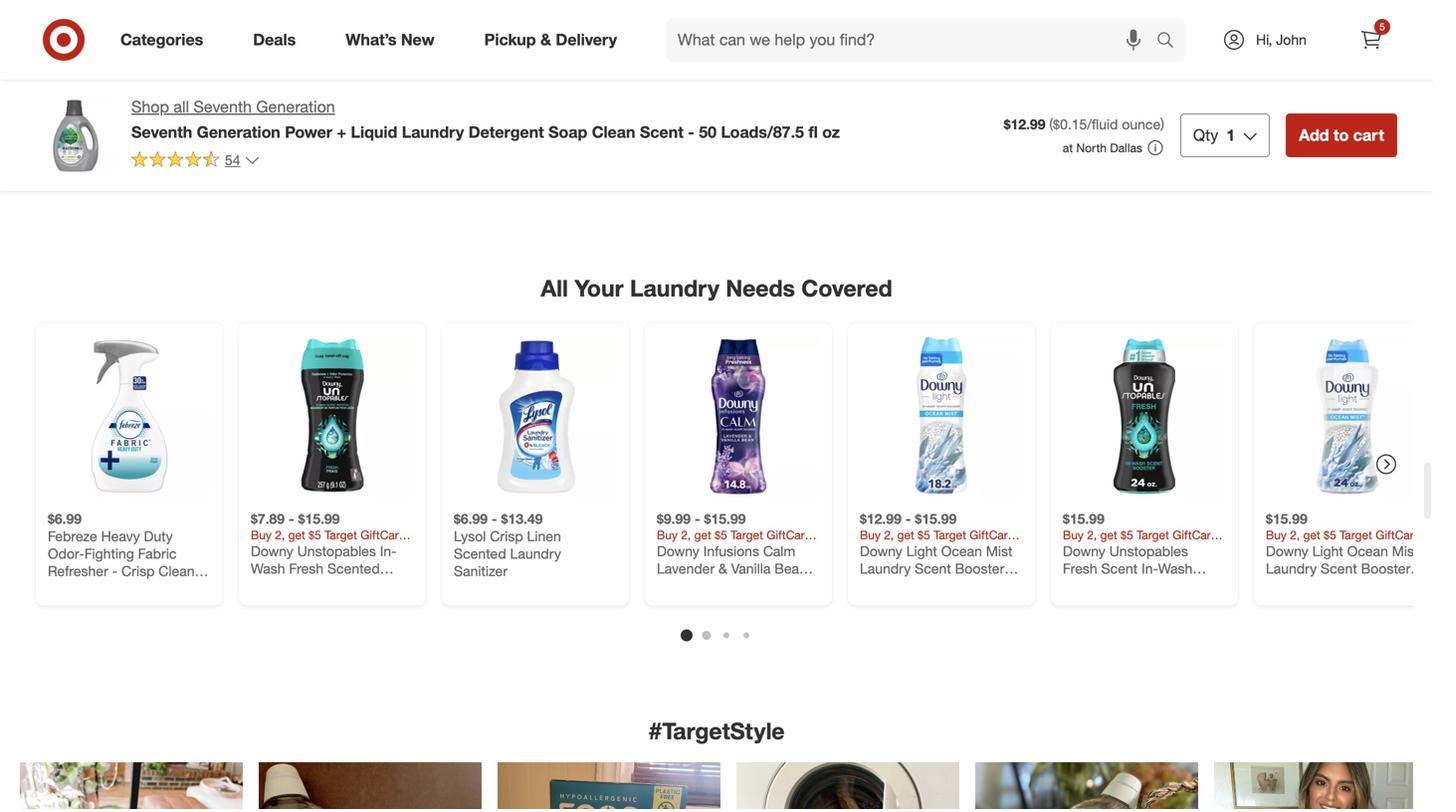 Task type: describe. For each thing, give the bounding box(es) containing it.
what's
[[346, 30, 397, 49]]

bic gel-ocity quick dry gel pens 0.7mm medium point black 4ct link
[[1063, 0, 1226, 91]]

light down the pickup
[[502, 91, 533, 109]]

led for ge 2pk 6w 60w equivalent led light bulbs amber glass warm candle light
[[522, 56, 549, 74]]

downy light ocean mist laundry scent booster beads for washer with no heavy perfumes - 24oz image
[[1266, 335, 1429, 498]]

+ inside shop all seventh generation seventh generation power + liquid laundry detergent soap clean scent - 50 loads/87.5 fl oz
[[337, 122, 346, 142]]

54
[[225, 151, 240, 169]]

scented inside $6.99 - $13.49 lysol crisp linen scented laundry sanitizer
[[454, 545, 506, 562]]

to down ricola max throat care drops - honey lemon - 34ct
[[1334, 125, 1349, 145]]

gel
[[1063, 56, 1084, 74]]

loads/87.5
[[721, 122, 804, 142]]

downy for wash
[[251, 542, 293, 560]]

amber for light
[[290, 74, 332, 91]]

wash inside downy unstopables in- wash fresh scented booster beads
[[251, 560, 285, 577]]

1 user image by @melinamarcial image from the left
[[975, 763, 1198, 809]]

with inside $7.00 100ct led smooth mini christmas string lights with green wire - wondershop™ add to cart
[[657, 74, 683, 91]]

shop all seventh generation seventh generation power + liquid laundry detergent soap clean scent - 50 loads/87.5 fl oz
[[131, 97, 840, 142]]

light down pickup & delivery
[[552, 56, 583, 74]]

$12.99 ( $0.15 /fluid ounce )
[[1004, 116, 1164, 133]]

add to cart for gel
[[1072, 112, 1136, 127]]

new
[[401, 30, 435, 49]]

hi,
[[1256, 31, 1272, 48]]

add down "eliminator"
[[57, 112, 79, 127]]

oz inside $6.99 febreze heavy duty odor-fighting fabric refresher - crisp clean - 27 fl oz
[[78, 580, 93, 597]]

soap
[[549, 122, 587, 142]]

downy for scent
[[1063, 542, 1106, 560]]

health
[[1289, 55, 1321, 70]]

$9.99 ge 2pk 6w 60w equivalent led light bulbs amber glass warm candle light add to cart
[[454, 22, 614, 127]]

categories
[[120, 30, 203, 49]]

$7.00 100ct led smooth mini christmas string lights with green wire - wondershop™ add to cart
[[657, 22, 805, 127]]

throat
[[1339, 55, 1379, 72]]

laundry inside shop all seventh generation seventh generation power + liquid laundry detergent soap clean scent - 50 loads/87.5 fl oz
[[402, 122, 464, 142]]

booster for scent
[[1063, 577, 1112, 595]]

light down what's
[[349, 56, 380, 74]]

- inside downy unstopables fresh scent in-wash booster beads - 24oz
[[1160, 577, 1165, 595]]

medium
[[1170, 56, 1221, 74]]

add to cart button for ge 2pk 6w 60w equivalent led light bulbs amber glass warm candle light
[[454, 103, 536, 135]]

4ct
[[1137, 74, 1157, 91]]

scent inside downy unstopables fresh scent in-wash booster beads - 24oz
[[1101, 560, 1138, 577]]

$0.15
[[1053, 116, 1087, 133]]

image of seventh generation power + liquid laundry detergent soap clean scent - 50 loads/87.5 fl oz image
[[36, 96, 115, 175]]

glass for warm
[[539, 74, 574, 91]]

with inside $10 target giftcard with $40 health & beauty purchase
[[1393, 40, 1415, 55]]

downy unstopables fresh scent in-wash booster beads - 24oz image
[[1063, 335, 1226, 498]]

detergent inside tide liquid oxi + odor eliminator laundry detergent
[[48, 89, 110, 106]]

& inside $10 target giftcard with $40 health & beauty purchase
[[1324, 55, 1332, 70]]

crisp inside $6.99 febreze heavy duty odor-fighting fabric refresher - crisp clean - 27 fl oz
[[121, 562, 155, 580]]

all your laundry needs covered
[[541, 274, 892, 302]]

deals link
[[236, 18, 321, 62]]

wondershop™
[[657, 91, 744, 109]]

what's new link
[[329, 18, 459, 62]]

add up 'north'
[[1072, 112, 1095, 127]]

cart inside $9.99 ge 2pk 6w 60w equivalent led light bulbs amber glass warm candle light add to cart
[[504, 112, 527, 127]]

$15.99 for $9.99 - $15.99
[[704, 510, 746, 527]]

- inside $7.00 100ct led smooth mini christmas string lights with green wire - wondershop™ add to cart
[[761, 74, 766, 91]]

headphones
[[860, 89, 940, 106]]

duty
[[144, 527, 173, 545]]

- inside $6.99 - $13.49 lysol crisp linen scented laundry sanitizer
[[492, 510, 497, 527]]

shop
[[131, 97, 169, 116]]

to inside $14.99 ge 2pk 6w 60w equivalent led light bulbs amber glass candle light add to cart
[[286, 112, 297, 127]]

100ct
[[657, 39, 692, 56]]

add to cart button down ricola max throat care drops - honey lemon - 34ct
[[1286, 113, 1397, 157]]

$10
[[1286, 40, 1305, 55]]

$13.49
[[501, 510, 543, 527]]

pickup & delivery link
[[467, 18, 642, 62]]

crisp inside $6.99 - $13.49 lysol crisp linen scented laundry sanitizer
[[490, 527, 523, 545]]

scented inside downy unstopables in- wash fresh scented booster beads
[[327, 560, 380, 577]]

beads for fresh
[[304, 577, 344, 595]]

bic
[[1063, 39, 1086, 56]]

honey
[[1317, 72, 1357, 90]]

1 vertical spatial seventh
[[131, 122, 192, 142]]

add to cart button for bic gel-ocity quick dry gel pens 0.7mm medium point black 4ct
[[1063, 103, 1145, 135]]

at north dallas
[[1063, 140, 1143, 155]]

add to cart button for 100ct led smooth mini christmas string lights with green wire - wondershop™
[[657, 103, 739, 135]]

laundry inside $6.99 - $13.49 lysol crisp linen scented laundry sanitizer
[[510, 545, 561, 562]]

$12.99 for $12.99 - $15.99
[[860, 510, 902, 527]]

qty
[[1193, 125, 1219, 145]]

target
[[1308, 40, 1341, 55]]

add to cart for eliminator
[[57, 112, 121, 127]]

christmas
[[657, 56, 720, 74]]

light up 'power'
[[299, 91, 330, 109]]

$12.99 - $15.99 link
[[860, 335, 1023, 577]]

led inside $7.00 100ct led smooth mini christmas string lights with green wire - wondershop™ add to cart
[[696, 39, 722, 56]]

+ inside tide liquid oxi + odor eliminator laundry detergent
[[146, 54, 154, 71]]

led for ge 2pk 6w 60w equivalent led light bulbs amber glass candle light
[[319, 56, 345, 74]]

oz inside shop all seventh generation seventh generation power + liquid laundry detergent soap clean scent - 50 loads/87.5 fl oz
[[822, 122, 840, 142]]

string
[[724, 56, 761, 74]]

power
[[285, 122, 332, 142]]

equivalent for $9.99
[[454, 56, 519, 74]]

add down 34ct
[[1275, 112, 1298, 127]]

50
[[699, 122, 717, 142]]

candle inside $9.99 ge 2pk 6w 60w equivalent led light bulbs amber glass warm candle light add to cart
[[454, 91, 498, 109]]

60w for $14.99
[[325, 39, 354, 56]]

to up "at north dallas"
[[1098, 112, 1109, 127]]

- inside shop all seventh generation seventh generation power + liquid laundry detergent soap clean scent - 50 loads/87.5 fl oz
[[688, 122, 695, 142]]

$15.99 for $7.89 - $15.99
[[298, 510, 340, 527]]

1 vertical spatial generation
[[197, 122, 280, 142]]

linen
[[527, 527, 561, 545]]

pickup
[[484, 30, 536, 49]]

$12.99 - $15.99
[[860, 510, 957, 527]]

downy infusions calm lavender & vanilla bean scent in-wash booster beads image
[[657, 335, 820, 498]]

smooth
[[726, 39, 775, 56]]

bic gel-ocity quick dry gel pens 0.7mm medium point black 4ct
[[1063, 39, 1221, 91]]

lemon
[[1361, 72, 1404, 90]]

What can we help you find? suggestions appear below search field
[[666, 18, 1162, 62]]

4 $15.99 from the left
[[1063, 510, 1105, 527]]

$14.99 ge 2pk 6w 60w equivalent led light bulbs amber glass candle light add to cart
[[251, 22, 380, 127]]

pickup & delivery
[[484, 30, 617, 49]]

ricola
[[1266, 55, 1305, 72]]

liquid inside shop all seventh generation seventh generation power + liquid laundry detergent soap clean scent - 50 loads/87.5 fl oz
[[351, 122, 397, 142]]

add to cart button for ge 2pk 6w 60w equivalent led light bulbs amber glass candle light
[[251, 103, 333, 135]]

add to cart down ricola max throat care drops - honey lemon - 34ct
[[1299, 125, 1384, 145]]

refresher
[[48, 562, 108, 580]]

to down drops at right top
[[1301, 112, 1312, 127]]

deals
[[253, 30, 296, 49]]

downy unstopables fresh scent in-wash booster beads - 24oz
[[1063, 542, 1199, 595]]

delivery
[[556, 30, 617, 49]]

$4.99
[[1266, 22, 1300, 39]]

black
[[1099, 74, 1133, 91]]

add inside $9.99 ge 2pk 6w 60w equivalent led light bulbs amber glass warm candle light add to cart
[[463, 112, 485, 127]]

your
[[575, 274, 624, 302]]

cart down honey
[[1316, 112, 1339, 127]]

0.7mm
[[1123, 56, 1166, 74]]

search button
[[1148, 18, 1195, 66]]

$6.99 for febreze heavy duty odor-fighting fabric refresher - crisp clean - 27 fl oz
[[48, 510, 82, 527]]

downy unstopables in- wash fresh scented booster beads
[[251, 542, 397, 595]]

user image by @kaust06 image
[[259, 763, 482, 809]]

wire
[[729, 74, 757, 91]]

beads for in-
[[1116, 577, 1156, 595]]

purchase
[[1375, 55, 1425, 70]]

$10 target giftcard with $40 health & beauty purchase
[[1266, 40, 1425, 70]]

odor-
[[48, 545, 84, 562]]

(
[[1049, 116, 1053, 133]]

6w for $14.99
[[301, 39, 321, 56]]

downy light ocean mist laundry scent booster beads for washer with no heavy perfumes image
[[860, 335, 1023, 498]]

bulbs for candle
[[454, 74, 489, 91]]

$6.99 - $13.49 lysol crisp linen scented laundry sanitizer
[[454, 510, 561, 580]]

categories link
[[104, 18, 228, 62]]

ricola max throat care drops - honey lemon - 34ct
[[1266, 55, 1413, 107]]

needs
[[726, 274, 795, 302]]

at
[[1063, 140, 1073, 155]]

search
[[1148, 32, 1195, 51]]

$19.99
[[103, 22, 145, 39]]

laundry inside tide liquid oxi + odor eliminator laundry detergent
[[113, 71, 165, 89]]

all
[[541, 274, 568, 302]]

fresh inside downy unstopables fresh scent in-wash booster beads - 24oz
[[1063, 560, 1098, 577]]



Task type: vqa. For each thing, say whether or not it's contained in the screenshot.


Task type: locate. For each thing, give the bounding box(es) containing it.
fresh
[[289, 560, 324, 577], [1063, 560, 1098, 577]]

user image by @ssep.28 image
[[498, 763, 721, 809]]

0 vertical spatial oz
[[822, 122, 840, 142]]

2 vertical spatial $12.99
[[860, 510, 902, 527]]

0 vertical spatial liquid
[[79, 54, 117, 71]]

beauty
[[1335, 55, 1372, 70]]

fl right 27
[[67, 580, 74, 597]]

generation up 54
[[197, 122, 280, 142]]

ge right new
[[454, 39, 473, 56]]

quick
[[1151, 39, 1187, 56]]

beads down $7.89 - $15.99
[[304, 577, 344, 595]]

ge inside $14.99 ge 2pk 6w 60w equivalent led light bulbs amber glass candle light add to cart
[[251, 39, 270, 56]]

6w right deals
[[301, 39, 321, 56]]

0 horizontal spatial detergent
[[48, 89, 110, 106]]

1 horizontal spatial liquid
[[351, 122, 397, 142]]

1 horizontal spatial 60w
[[528, 39, 557, 56]]

0 horizontal spatial led
[[319, 56, 345, 74]]

bulbs down deals
[[251, 74, 286, 91]]

2 6w from the left
[[504, 39, 525, 56]]

0 horizontal spatial crisp
[[121, 562, 155, 580]]

2 60w from the left
[[528, 39, 557, 56]]

add to cart button for tide liquid oxi + odor eliminator laundry detergent
[[48, 103, 130, 135]]

0 horizontal spatial clean
[[159, 562, 195, 580]]

add down honey
[[1299, 125, 1329, 145]]

1 downy from the left
[[251, 542, 293, 560]]

0 horizontal spatial fl
[[67, 580, 74, 597]]

amber up 'power'
[[290, 74, 332, 91]]

booster inside downy unstopables in- wash fresh scented booster beads
[[251, 577, 300, 595]]

0 vertical spatial fl
[[809, 122, 818, 142]]

$9.99 - $15.99 link
[[657, 335, 820, 577]]

to down "eliminator"
[[83, 112, 94, 127]]

booster for wash
[[251, 577, 300, 595]]

to
[[83, 112, 94, 127], [286, 112, 297, 127], [489, 112, 500, 127], [692, 112, 703, 127], [1098, 112, 1109, 127], [1301, 112, 1312, 127], [1334, 125, 1349, 145]]

add left 'power'
[[260, 112, 282, 127]]

equivalent down deals
[[251, 56, 316, 74]]

2 fresh from the left
[[1063, 560, 1098, 577]]

fl inside shop all seventh generation seventh generation power + liquid laundry detergent soap clean scent - 50 loads/87.5 fl oz
[[809, 122, 818, 142]]

add to cart down 34ct
[[1275, 112, 1339, 127]]

1 vertical spatial oz
[[78, 580, 93, 597]]

scented down $13.49
[[454, 545, 506, 562]]

add to cart button for ricola max throat care drops - honey lemon - 34ct
[[1266, 103, 1348, 135]]

0 horizontal spatial scent
[[640, 122, 684, 142]]

covered
[[802, 274, 892, 302]]

1 horizontal spatial scented
[[454, 545, 506, 562]]

add inside $14.99 ge 2pk 6w 60w equivalent led light bulbs amber glass candle light add to cart
[[260, 112, 282, 127]]

1 horizontal spatial ge
[[454, 39, 473, 56]]

34ct
[[1266, 90, 1293, 107]]

scented down $7.89 - $15.99
[[327, 560, 380, 577]]

warm
[[578, 74, 614, 91]]

glass inside $14.99 ge 2pk 6w 60w equivalent led light bulbs amber glass candle light add to cart
[[336, 74, 371, 91]]

with down 100ct
[[657, 74, 683, 91]]

downy unstopables in-wash fresh scented booster beads image
[[251, 335, 414, 498]]

6w for $9.99
[[504, 39, 525, 56]]

1 horizontal spatial equivalent
[[454, 56, 519, 74]]

febreze
[[48, 527, 97, 545]]

dallas
[[1110, 140, 1143, 155]]

0 horizontal spatial $9.99
[[454, 22, 488, 39]]

lights
[[765, 56, 803, 74]]

amber inside $9.99 ge 2pk 6w 60w equivalent led light bulbs amber glass warm candle light add to cart
[[493, 74, 535, 91]]

crisp down heavy
[[121, 562, 155, 580]]

1 vertical spatial clean
[[159, 562, 195, 580]]

0 vertical spatial scent
[[640, 122, 684, 142]]

6w left delivery
[[504, 39, 525, 56]]

1 vertical spatial &
[[1324, 55, 1332, 70]]

what's new
[[346, 30, 435, 49]]

user image by @foundandfaved image
[[20, 763, 243, 809]]

0 horizontal spatial glass
[[336, 74, 371, 91]]

1 candle from the left
[[251, 91, 295, 109]]

beads left the 24oz
[[1116, 577, 1156, 595]]

0 horizontal spatial oz
[[78, 580, 93, 597]]

oz right loads/87.5
[[822, 122, 840, 142]]

unstopables
[[297, 542, 376, 560], [1109, 542, 1188, 560]]

1 vertical spatial liquid
[[351, 122, 397, 142]]

1 horizontal spatial bulbs
[[454, 74, 489, 91]]

1 horizontal spatial 2pk
[[477, 39, 500, 56]]

max
[[1309, 55, 1335, 72]]

1 beads from the left
[[304, 577, 344, 595]]

5 link
[[1350, 18, 1393, 62]]

$12.99
[[48, 22, 89, 39], [1004, 116, 1046, 133], [860, 510, 902, 527]]

0 horizontal spatial fresh
[[289, 560, 324, 577]]

point
[[1063, 74, 1095, 91]]

unstopables up the 24oz
[[1109, 542, 1188, 560]]

1 horizontal spatial crisp
[[490, 527, 523, 545]]

equivalent inside $14.99 ge 2pk 6w 60w equivalent led light bulbs amber glass candle light add to cart
[[251, 56, 316, 74]]

1 horizontal spatial unstopables
[[1109, 542, 1188, 560]]

unstopables inside downy unstopables fresh scent in-wash booster beads - 24oz
[[1109, 542, 1188, 560]]

2 ge from the left
[[454, 39, 473, 56]]

seventh right "all"
[[194, 97, 252, 116]]

2pk for $14.99
[[274, 39, 297, 56]]

2 candle from the left
[[454, 91, 498, 109]]

unstopables inside downy unstopables in- wash fresh scented booster beads
[[297, 542, 376, 560]]

1 horizontal spatial oz
[[822, 122, 840, 142]]

tide
[[48, 54, 75, 71]]

1 fresh from the left
[[289, 560, 324, 577]]

1 $6.99 from the left
[[48, 510, 82, 527]]

2 amber from the left
[[493, 74, 535, 91]]

2pk inside $9.99 ge 2pk 6w 60w equivalent led light bulbs amber glass warm candle light add to cart
[[477, 39, 500, 56]]

2pk left what's
[[274, 39, 297, 56]]

seventh down shop
[[131, 122, 192, 142]]

laundry right your
[[630, 274, 720, 302]]

$15.99
[[298, 510, 340, 527], [704, 510, 746, 527], [915, 510, 957, 527], [1063, 510, 1105, 527], [1266, 510, 1308, 527]]

ge right odor
[[251, 39, 270, 56]]

1 horizontal spatial seventh
[[194, 97, 252, 116]]

1 glass from the left
[[336, 74, 371, 91]]

0 horizontal spatial +
[[146, 54, 154, 71]]

laundry down new
[[402, 122, 464, 142]]

with right the giftcard
[[1393, 40, 1415, 55]]

1 horizontal spatial beads
[[1116, 577, 1156, 595]]

1 horizontal spatial +
[[337, 122, 346, 142]]

cart down deals link
[[301, 112, 324, 127]]

user image by @canadianreviewcorner image
[[737, 763, 959, 809]]

unstopables for wash
[[1109, 542, 1188, 560]]

studio
[[900, 54, 940, 71]]

2 horizontal spatial $12.99
[[1004, 116, 1046, 133]]

$9.99 inside $9.99 ge 2pk 6w 60w equivalent led light bulbs amber glass warm candle light add to cart
[[454, 22, 488, 39]]

glass
[[336, 74, 371, 91], [539, 74, 574, 91]]

$6.99 up odor-
[[48, 510, 82, 527]]

add inside $7.00 100ct led smooth mini christmas string lights with green wire - wondershop™ add to cart
[[666, 112, 689, 127]]

2 $6.99 from the left
[[454, 510, 488, 527]]

1 vertical spatial +
[[337, 122, 346, 142]]

candle up 'power'
[[251, 91, 295, 109]]

user image by @melinamarcial image
[[975, 763, 1198, 809], [1214, 763, 1433, 809]]

0 horizontal spatial 6w
[[301, 39, 321, 56]]

add to cart button down drops at right top
[[1266, 103, 1348, 135]]

sanitizer
[[454, 562, 508, 580]]

5 $15.99 from the left
[[1266, 510, 1308, 527]]

2 2pk from the left
[[477, 39, 500, 56]]

1 ge from the left
[[251, 39, 270, 56]]

2 $15.99 from the left
[[704, 510, 746, 527]]

downy inside downy unstopables in- wash fresh scented booster beads
[[251, 542, 293, 560]]

0 horizontal spatial booster
[[251, 577, 300, 595]]

green
[[687, 74, 725, 91]]

0 horizontal spatial &
[[540, 30, 551, 49]]

1 horizontal spatial $12.99
[[860, 510, 902, 527]]

0 horizontal spatial scented
[[327, 560, 380, 577]]

add to cart down "eliminator"
[[57, 112, 121, 127]]

glass down what's
[[336, 74, 371, 91]]

cart down wondershop™
[[707, 112, 730, 127]]

1 horizontal spatial amber
[[493, 74, 535, 91]]

1 horizontal spatial in-
[[1142, 560, 1158, 577]]

to down wondershop™
[[692, 112, 703, 127]]

0 horizontal spatial unstopables
[[297, 542, 376, 560]]

0 vertical spatial crisp
[[490, 527, 523, 545]]

0 vertical spatial +
[[146, 54, 154, 71]]

0 horizontal spatial with
[[657, 74, 683, 91]]

54 link
[[131, 150, 260, 173]]

fl inside $6.99 febreze heavy duty odor-fighting fabric refresher - crisp clean - 27 fl oz
[[67, 580, 74, 597]]

$12.99 for $12.99 - $19.99
[[48, 22, 89, 39]]

0 vertical spatial $12.99
[[48, 22, 89, 39]]

to inside $9.99 ge 2pk 6w 60w equivalent led light bulbs amber glass warm candle light add to cart
[[489, 112, 500, 127]]

1 bulbs from the left
[[251, 74, 286, 91]]

1 horizontal spatial with
[[1393, 40, 1415, 55]]

crisp
[[490, 527, 523, 545], [121, 562, 155, 580]]

1 horizontal spatial fresh
[[1063, 560, 1098, 577]]

amber for candle
[[493, 74, 535, 91]]

candle down the pickup
[[454, 91, 498, 109]]

pro
[[944, 54, 965, 71]]

detergent left "soap"
[[469, 122, 544, 142]]

ge for $14.99
[[251, 39, 270, 56]]

odor
[[158, 54, 189, 71]]

add to cart button down green
[[657, 103, 739, 135]]

+ right 'power'
[[337, 122, 346, 142]]

generation up 'power'
[[256, 97, 335, 116]]

1 vertical spatial $9.99
[[657, 510, 691, 527]]

add to cart button up "at north dallas"
[[1063, 103, 1145, 135]]

lysol crisp linen scented laundry sanitizer image
[[454, 335, 617, 498]]

$9.99 for ge
[[454, 22, 488, 39]]

0 horizontal spatial 2pk
[[274, 39, 297, 56]]

1 vertical spatial with
[[657, 74, 683, 91]]

$6.99 left $13.49
[[454, 510, 488, 527]]

bulbs for light
[[251, 74, 286, 91]]

$15.99 for $12.99 - $15.99
[[915, 510, 957, 527]]

1 horizontal spatial wash
[[1158, 560, 1193, 577]]

add to cart
[[57, 112, 121, 127], [1072, 112, 1136, 127], [1275, 112, 1339, 127], [1299, 125, 1384, 145]]

oz
[[822, 122, 840, 142], [78, 580, 93, 597]]

2pk for $9.99
[[477, 39, 500, 56]]

wash inside downy unstopables fresh scent in-wash booster beads - 24oz
[[1158, 560, 1193, 577]]

tide liquid oxi + odor eliminator laundry detergent
[[48, 54, 189, 106]]

60w inside $9.99 ge 2pk 6w 60w equivalent led light bulbs amber glass warm candle light add to cart
[[528, 39, 557, 56]]

$6.99 for lysol crisp linen scented laundry sanitizer
[[454, 510, 488, 527]]

clean right "soap"
[[592, 122, 636, 142]]

60w for $9.99
[[528, 39, 557, 56]]

clean inside shop all seventh generation seventh generation power + liquid laundry detergent soap clean scent - 50 loads/87.5 fl oz
[[592, 122, 636, 142]]

0 horizontal spatial $12.99
[[48, 22, 89, 39]]

cart down the lemon
[[1353, 125, 1384, 145]]

60w inside $14.99 ge 2pk 6w 60w equivalent led light bulbs amber glass candle light add to cart
[[325, 39, 354, 56]]

$15.99 link
[[1266, 335, 1429, 577]]

detergent down tide at the top left of page
[[48, 89, 110, 106]]

0 vertical spatial generation
[[256, 97, 335, 116]]

1 equivalent from the left
[[251, 56, 316, 74]]

candle
[[251, 91, 295, 109], [454, 91, 498, 109]]

cart left "soap"
[[504, 112, 527, 127]]

detergent inside shop all seventh generation seventh generation power + liquid laundry detergent soap clean scent - 50 loads/87.5 fl oz
[[469, 122, 544, 142]]

1 $15.99 from the left
[[298, 510, 340, 527]]

1 vertical spatial scent
[[1101, 560, 1138, 577]]

0 horizontal spatial user image by @melinamarcial image
[[975, 763, 1198, 809]]

2 downy from the left
[[1063, 542, 1106, 560]]

2 glass from the left
[[539, 74, 574, 91]]

unstopables down $7.89 - $15.99
[[297, 542, 376, 560]]

0 vertical spatial seventh
[[194, 97, 252, 116]]

glass inside $9.99 ge 2pk 6w 60w equivalent led light bulbs amber glass warm candle light add to cart
[[539, 74, 574, 91]]

reg
[[860, 39, 877, 54]]

0 horizontal spatial 60w
[[325, 39, 354, 56]]

bulbs up shop all seventh generation seventh generation power + liquid laundry detergent soap clean scent - 50 loads/87.5 fl oz
[[454, 74, 489, 91]]

2 bulbs from the left
[[454, 74, 489, 91]]

0 horizontal spatial candle
[[251, 91, 295, 109]]

glass for candle
[[336, 74, 371, 91]]

clean down duty
[[159, 562, 195, 580]]

1 horizontal spatial user image by @melinamarcial image
[[1214, 763, 1433, 809]]

2pk
[[274, 39, 297, 56], [477, 39, 500, 56]]

crisp right lysol
[[490, 527, 523, 545]]

1 horizontal spatial candle
[[454, 91, 498, 109]]

scent
[[640, 122, 684, 142], [1101, 560, 1138, 577]]

booster left the 24oz
[[1063, 577, 1112, 595]]

add to cart button down "eliminator"
[[48, 103, 130, 135]]

$6.99 inside $6.99 febreze heavy duty odor-fighting fabric refresher - crisp clean - 27 fl oz
[[48, 510, 82, 527]]

scent inside shop all seventh generation seventh generation power + liquid laundry detergent soap clean scent - 50 loads/87.5 fl oz
[[640, 122, 684, 142]]

$7.89
[[251, 510, 285, 527]]

$6.99 febreze heavy duty odor-fighting fabric refresher - crisp clean - 27 fl oz
[[48, 510, 204, 597]]

bulbs inside $14.99 ge 2pk 6w 60w equivalent led light bulbs amber glass candle light add to cart
[[251, 74, 286, 91]]

beads inside downy unstopables fresh scent in-wash booster beads - 24oz
[[1116, 577, 1156, 595]]

laundry down $13.49
[[510, 545, 561, 562]]

1 vertical spatial crisp
[[121, 562, 155, 580]]

1 booster from the left
[[251, 577, 300, 595]]

cart inside $7.00 100ct led smooth mini christmas string lights with green wire - wondershop™ add to cart
[[707, 112, 730, 127]]

pens
[[1088, 56, 1119, 74]]

2pk inside $14.99 ge 2pk 6w 60w equivalent led light bulbs amber glass candle light add to cart
[[274, 39, 297, 56]]

+
[[146, 54, 154, 71], [337, 122, 346, 142]]

equivalent inside $9.99 ge 2pk 6w 60w equivalent led light bulbs amber glass warm candle light add to cart
[[454, 56, 519, 74]]

fresh inside downy unstopables in- wash fresh scented booster beads
[[289, 560, 324, 577]]

27
[[48, 580, 63, 597]]

$9.99 - $15.99
[[657, 510, 746, 527]]

to down deals link
[[286, 112, 297, 127]]

3 $15.99 from the left
[[915, 510, 957, 527]]

booster inside downy unstopables fresh scent in-wash booster beads - 24oz
[[1063, 577, 1112, 595]]

giftcard
[[1344, 40, 1390, 55]]

unstopables for scented
[[297, 542, 376, 560]]

candle inside $14.99 ge 2pk 6w 60w equivalent led light bulbs amber glass candle light add to cart
[[251, 91, 295, 109]]

2 booster from the left
[[1063, 577, 1112, 595]]

equivalent for $14.99
[[251, 56, 316, 74]]

1 horizontal spatial $9.99
[[657, 510, 691, 527]]

add to cart for -
[[1275, 112, 1339, 127]]

liquid down $12.99 - $19.99
[[79, 54, 117, 71]]

mini
[[779, 39, 805, 56]]

2 wash from the left
[[1158, 560, 1193, 577]]

1 horizontal spatial detergent
[[469, 122, 544, 142]]

febreze heavy duty odor-fighting fabric refresher - crisp clean - 27 fl oz image
[[48, 335, 211, 498]]

1 horizontal spatial led
[[522, 56, 549, 74]]

0 horizontal spatial $6.99
[[48, 510, 82, 527]]

to inside $7.00 100ct led smooth mini christmas string lights with green wire - wondershop™ add to cart
[[692, 112, 703, 127]]

ge inside $9.99 ge 2pk 6w 60w equivalent led light bulbs amber glass warm candle light add to cart
[[454, 39, 473, 56]]

1 horizontal spatial &
[[1324, 55, 1332, 70]]

1 horizontal spatial clean
[[592, 122, 636, 142]]

1 unstopables from the left
[[297, 542, 376, 560]]

2 horizontal spatial led
[[696, 39, 722, 56]]

0 horizontal spatial liquid
[[79, 54, 117, 71]]

1 wash from the left
[[251, 560, 285, 577]]

0 horizontal spatial seventh
[[131, 122, 192, 142]]

oz right 27
[[78, 580, 93, 597]]

0 vertical spatial with
[[1393, 40, 1415, 55]]

led inside $14.99 ge 2pk 6w 60w equivalent led light bulbs amber glass candle light add to cart
[[319, 56, 345, 74]]

equivalent down the pickup
[[454, 56, 519, 74]]

1 vertical spatial fl
[[67, 580, 74, 597]]

john
[[1276, 31, 1307, 48]]

amber down the pickup
[[493, 74, 535, 91]]

scent left 50
[[640, 122, 684, 142]]

hi, john
[[1256, 31, 1307, 48]]

led inside $9.99 ge 2pk 6w 60w equivalent led light bulbs amber glass warm candle light add to cart
[[522, 56, 549, 74]]

0 horizontal spatial wash
[[251, 560, 285, 577]]

1 horizontal spatial downy
[[1063, 542, 1106, 560]]

ge for $9.99
[[454, 39, 473, 56]]

0 horizontal spatial ge
[[251, 39, 270, 56]]

1 2pk from the left
[[274, 39, 297, 56]]

downy inside downy unstopables fresh scent in-wash booster beads - 24oz
[[1063, 542, 1106, 560]]

1 horizontal spatial $6.99
[[454, 510, 488, 527]]

0 horizontal spatial bulbs
[[251, 74, 286, 91]]

add to cart up "at north dallas"
[[1072, 112, 1136, 127]]

& right the pickup
[[540, 30, 551, 49]]

1 60w from the left
[[325, 39, 354, 56]]

$12.99 - $19.99
[[48, 22, 145, 39]]

add
[[57, 112, 79, 127], [260, 112, 282, 127], [463, 112, 485, 127], [666, 112, 689, 127], [1072, 112, 1095, 127], [1275, 112, 1298, 127], [1299, 125, 1329, 145]]

drops
[[1266, 72, 1304, 90]]

fabric
[[138, 545, 177, 562]]

fl
[[809, 122, 818, 142], [67, 580, 74, 597]]

+ right oxi on the left top
[[146, 54, 154, 71]]

liquid inside tide liquid oxi + odor eliminator laundry detergent
[[79, 54, 117, 71]]

5
[[1380, 20, 1385, 33]]

wireless
[[924, 71, 977, 89]]

bulbs
[[251, 74, 286, 91], [454, 74, 489, 91]]

add to cart button left "soap"
[[454, 103, 536, 135]]

0 horizontal spatial downy
[[251, 542, 293, 560]]

#targetstyle
[[648, 717, 785, 745]]

$6.99
[[48, 510, 82, 527], [454, 510, 488, 527]]

in- inside downy unstopables fresh scent in-wash booster beads - 24oz
[[1142, 560, 1158, 577]]

2 beads from the left
[[1116, 577, 1156, 595]]

ocity
[[1117, 39, 1147, 56]]

& up honey
[[1324, 55, 1332, 70]]

fighting
[[84, 545, 134, 562]]

1 horizontal spatial booster
[[1063, 577, 1112, 595]]

0 vertical spatial clean
[[592, 122, 636, 142]]

$7.89 - $15.99
[[251, 510, 340, 527]]

in- inside downy unstopables in- wash fresh scented booster beads
[[380, 542, 397, 560]]

detergent
[[48, 89, 110, 106], [469, 122, 544, 142]]

amber inside $14.99 ge 2pk 6w 60w equivalent led light bulbs amber glass candle light add to cart
[[290, 74, 332, 91]]

in- left lysol
[[380, 542, 397, 560]]

scent left the 24oz
[[1101, 560, 1138, 577]]

2 unstopables from the left
[[1109, 542, 1188, 560]]

0 vertical spatial detergent
[[48, 89, 110, 106]]

clean inside $6.99 febreze heavy duty odor-fighting fabric refresher - crisp clean - 27 fl oz
[[159, 562, 195, 580]]

2 equivalent from the left
[[454, 56, 519, 74]]

0 horizontal spatial equivalent
[[251, 56, 316, 74]]

)
[[1161, 116, 1164, 133]]

$9.99
[[454, 22, 488, 39], [657, 510, 691, 527]]

0 horizontal spatial beads
[[304, 577, 344, 595]]

qty 1
[[1193, 125, 1235, 145]]

to left "soap"
[[489, 112, 500, 127]]

1 horizontal spatial 6w
[[504, 39, 525, 56]]

cart up dallas
[[1113, 112, 1136, 127]]

with
[[1393, 40, 1415, 55], [657, 74, 683, 91]]

6w inside $14.99 ge 2pk 6w 60w equivalent led light bulbs amber glass candle light add to cart
[[301, 39, 321, 56]]

1 amber from the left
[[290, 74, 332, 91]]

laundry up shop
[[113, 71, 165, 89]]

1 horizontal spatial fl
[[809, 122, 818, 142]]

2pk right new
[[477, 39, 500, 56]]

fl right loads/87.5
[[809, 122, 818, 142]]

add down wondershop™
[[666, 112, 689, 127]]

heavy
[[101, 527, 140, 545]]

cart inside $14.99 ge 2pk 6w 60w equivalent led light bulbs amber glass candle light add to cart
[[301, 112, 324, 127]]

in- left the 24oz
[[1142, 560, 1158, 577]]

beads inside downy unstopables in- wash fresh scented booster beads
[[304, 577, 344, 595]]

liquid right 'power'
[[351, 122, 397, 142]]

$179.99
[[860, 22, 909, 39]]

$40
[[1266, 55, 1285, 70]]

glass left warm
[[539, 74, 574, 91]]

1 6w from the left
[[301, 39, 321, 56]]

$179.99 reg beats studio pro bluetooth wireless headphones
[[860, 22, 977, 106]]

$7.00
[[657, 22, 691, 39]]

0 vertical spatial &
[[540, 30, 551, 49]]

beads
[[304, 577, 344, 595], [1116, 577, 1156, 595]]

cart down tide liquid oxi + odor eliminator laundry detergent
[[97, 112, 121, 127]]

add down the pickup
[[463, 112, 485, 127]]

1 vertical spatial $12.99
[[1004, 116, 1046, 133]]

$9.99 for -
[[657, 510, 691, 527]]

1 vertical spatial detergent
[[469, 122, 544, 142]]

1 horizontal spatial glass
[[539, 74, 574, 91]]

$12.99 for $12.99 ( $0.15 /fluid ounce )
[[1004, 116, 1046, 133]]

0 vertical spatial $9.99
[[454, 22, 488, 39]]

0 horizontal spatial amber
[[290, 74, 332, 91]]

0 horizontal spatial in-
[[380, 542, 397, 560]]

bulbs inside $9.99 ge 2pk 6w 60w equivalent led light bulbs amber glass warm candle light add to cart
[[454, 74, 489, 91]]

add to cart button down deals link
[[251, 103, 333, 135]]

6w inside $9.99 ge 2pk 6w 60w equivalent led light bulbs amber glass warm candle light add to cart
[[504, 39, 525, 56]]

$6.99 inside $6.99 - $13.49 lysol crisp linen scented laundry sanitizer
[[454, 510, 488, 527]]

booster down $7.89 at the left of the page
[[251, 577, 300, 595]]

add to cart button
[[48, 103, 130, 135], [251, 103, 333, 135], [454, 103, 536, 135], [657, 103, 739, 135], [1063, 103, 1145, 135], [1266, 103, 1348, 135], [1286, 113, 1397, 157]]

1 horizontal spatial scent
[[1101, 560, 1138, 577]]

all
[[174, 97, 189, 116]]

2 user image by @melinamarcial image from the left
[[1214, 763, 1433, 809]]



